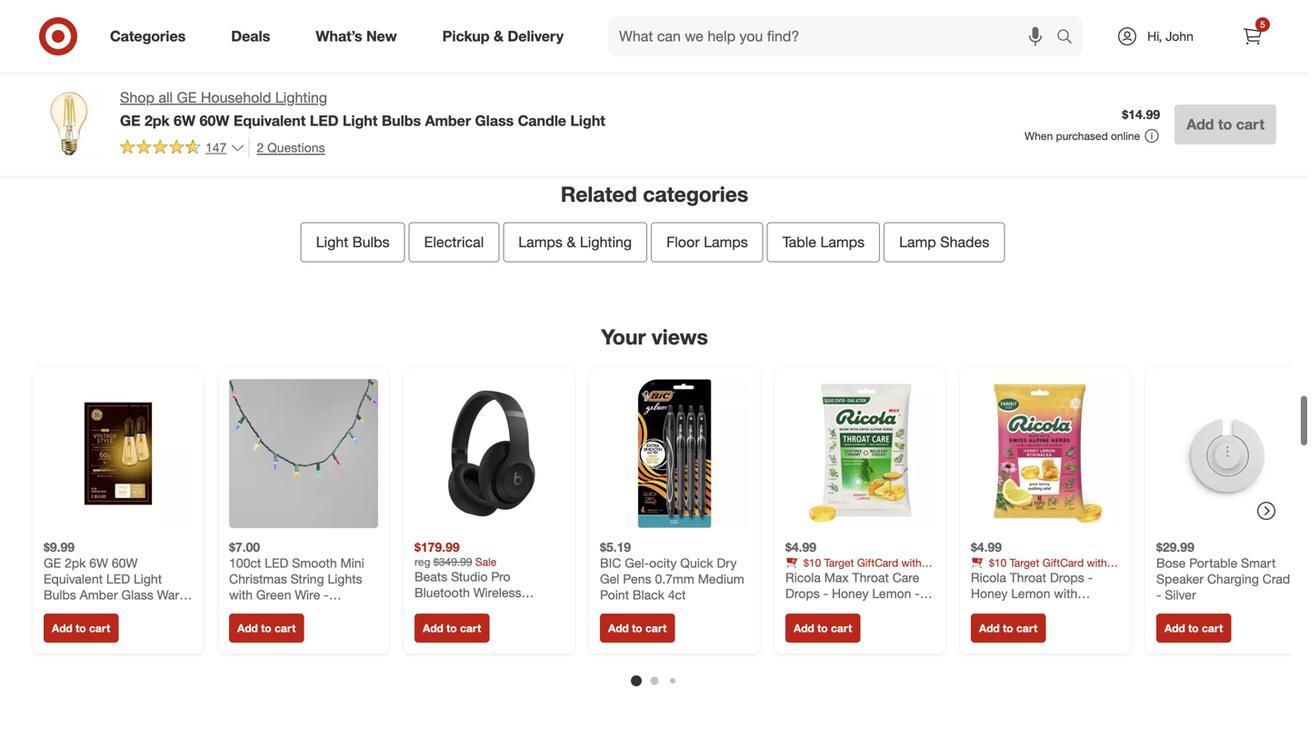 Task type: describe. For each thing, give the bounding box(es) containing it.
lamps & lighting
[[519, 233, 632, 251]]

search button
[[1049, 16, 1092, 60]]

quick
[[681, 555, 714, 571]]

2 questions link
[[249, 137, 325, 158]]

147
[[206, 139, 227, 155]]

deals link
[[216, 16, 293, 56]]

floor lamps
[[667, 233, 748, 251]]

light bulbs link
[[301, 222, 405, 262]]

bluetooth
[[415, 585, 470, 601]]

add to cart button for bose portable smart speaker charging cradle - silver
[[1157, 614, 1232, 643]]

hi, john
[[1148, 28, 1194, 44]]

items)
[[629, 56, 676, 77]]

$179.99 reg $349.99 sale beats studio pro bluetooth wireless headphones
[[415, 539, 522, 617]]

- left bose
[[1088, 570, 1093, 586]]

warm
[[157, 587, 190, 603]]

ge inside $9.99 ge 2pk 6w 60w equivalent led light bulbs amber glass warm candle light
[[44, 555, 61, 571]]

equivalent inside $9.99 ge 2pk 6w 60w equivalent led light bulbs amber glass warm candle light
[[44, 571, 103, 587]]

147 link
[[120, 137, 245, 159]]

your views
[[601, 324, 708, 350]]

purchase for -
[[1071, 570, 1117, 583]]

2 questions
[[257, 139, 325, 155]]

ricola max throat care drops - honey lemon - 34ct
[[786, 570, 920, 618]]

wondershop™
[[229, 603, 308, 619]]

mini
[[341, 555, 364, 571]]

table lamps
[[783, 233, 865, 251]]

gel-
[[625, 555, 649, 571]]

lamps & lighting link
[[503, 222, 648, 262]]

add to cart for 100ct led smooth mini christmas string lights with green wire - wondershop™
[[237, 622, 296, 635]]

ricola throat drops - honey lemon with echinacea - 45ct
[[971, 570, 1093, 618]]

$5.19
[[600, 539, 631, 555]]

bulbs inside $9.99 ge 2pk 6w 60w equivalent led light bulbs amber glass warm candle light
[[44, 587, 76, 603]]

add right $14.99
[[1187, 115, 1215, 133]]

2 horizontal spatial ge
[[177, 89, 197, 106]]

4
[[761, 58, 769, 76]]

candle inside the shop all ge household lighting ge 2pk 6w 60w equivalent led light bulbs amber glass candle light
[[518, 112, 567, 129]]

floor
[[667, 233, 700, 251]]

2
[[257, 139, 264, 155]]

pickup & delivery link
[[427, 16, 587, 56]]

add to cart for bic gel-ocity quick dry gel pens 0.7mm medium point black 4ct
[[608, 622, 667, 635]]

electrical
[[424, 233, 484, 251]]

search
[[1049, 29, 1092, 47]]

$9.99
[[44, 539, 75, 555]]

$4.99 for ricola max throat care drops - honey lemon - 34ct
[[786, 539, 817, 555]]

delivery
[[508, 27, 564, 45]]

black
[[633, 587, 665, 603]]

purchased
[[1057, 129, 1108, 143]]

deals
[[231, 27, 270, 45]]

your
[[601, 324, 646, 350]]

add to cart button for ge 2pk 6w 60w equivalent led light bulbs amber glass warm candle light
[[44, 614, 119, 643]]

& right pickup on the left top of the page
[[494, 27, 504, 45]]

5
[[1261, 19, 1266, 30]]

target for throat
[[1010, 556, 1040, 570]]

led inside $7.00 100ct led smooth mini christmas string lights with green wire - wondershop™
[[265, 555, 289, 571]]

lights
[[328, 571, 362, 587]]

smooth
[[292, 555, 337, 571]]

add for ge 2pk 6w 60w equivalent led light bulbs amber glass warm candle light
[[52, 622, 73, 635]]

health for max
[[806, 570, 836, 583]]

add all 4 to cart
[[709, 58, 819, 76]]

to for ge 2pk 6w 60w equivalent led light bulbs amber glass warm candle light
[[76, 622, 86, 635]]

health for throat
[[992, 570, 1022, 583]]

shop all ge household lighting ge 2pk 6w 60w equivalent led light bulbs amber glass candle light
[[120, 89, 606, 129]]

christmas
[[229, 571, 287, 587]]

subtotal:
[[479, 56, 548, 77]]

max
[[825, 570, 849, 586]]

lamp shades
[[900, 233, 990, 251]]

drops inside ricola max throat care drops - honey lemon - 34ct
[[786, 586, 820, 602]]

related
[[561, 181, 637, 207]]

pens
[[623, 571, 652, 587]]

throat inside ricola max throat care drops - honey lemon - 34ct
[[853, 570, 889, 586]]

string
[[291, 571, 324, 587]]

honey inside ricola max throat care drops - honey lemon - 34ct
[[832, 586, 869, 602]]

image of ge 2pk 6w 60w equivalent led light bulbs amber glass candle light image
[[33, 87, 106, 160]]

candle inside $9.99 ge 2pk 6w 60w equivalent led light bulbs amber glass warm candle light
[[44, 603, 84, 619]]

- left 45ct
[[1034, 602, 1039, 618]]

with right max
[[902, 556, 922, 570]]

dry
[[717, 555, 737, 571]]

ge 2pk 6w 60w equivalent led light bulbs amber glass warm candle light image
[[44, 379, 193, 528]]

wire
[[295, 587, 320, 603]]

- right 34ct
[[824, 586, 829, 602]]

green
[[256, 587, 291, 603]]

5 link
[[1233, 16, 1273, 56]]

medium
[[698, 571, 745, 587]]

echinacea
[[971, 602, 1031, 618]]

cart down 5 link
[[1237, 115, 1265, 133]]

ricola for drops
[[786, 570, 821, 586]]

drops inside ricola throat drops - honey lemon with echinacea - 45ct
[[1050, 570, 1085, 586]]

add to cart for ricola max throat care drops - honey lemon - 34ct
[[794, 622, 853, 635]]

ricola throat drops - honey lemon with echinacea - 45ct image
[[971, 379, 1121, 528]]

lemon inside ricola throat drops - honey lemon with echinacea - 45ct
[[1012, 586, 1051, 602]]

$29.99 bose portable smart speaker charging cradle - silver
[[1157, 539, 1301, 603]]

add for 100ct led smooth mini christmas string lights with green wire - wondershop™
[[237, 622, 258, 635]]

$10 for max
[[804, 556, 822, 570]]

all for add
[[741, 58, 757, 76]]

household
[[201, 89, 271, 106]]

bose
[[1157, 555, 1186, 571]]

34ct
[[786, 602, 811, 618]]

1 lamps from the left
[[519, 233, 563, 251]]

add for ricola throat drops - honey lemon with echinacea - 45ct
[[980, 622, 1000, 635]]

led inside the shop all ge household lighting ge 2pk 6w 60w equivalent led light bulbs amber glass candle light
[[310, 112, 339, 129]]

ocity
[[649, 555, 677, 571]]

to for bose portable smart speaker charging cradle - silver
[[1189, 622, 1199, 635]]

honey inside ricola throat drops - honey lemon with echinacea - 45ct
[[971, 586, 1008, 602]]

to right $14.99
[[1219, 115, 1233, 133]]

- right max
[[915, 586, 920, 602]]

reg
[[415, 555, 431, 569]]

glass inside the shop all ge household lighting ge 2pk 6w 60w equivalent led light bulbs amber glass candle light
[[475, 112, 514, 129]]

$14.99
[[1123, 106, 1161, 122]]

add to cart button for ricola throat drops - honey lemon with echinacea - 45ct
[[971, 614, 1046, 643]]

& down related
[[567, 233, 576, 251]]

to inside button
[[773, 58, 787, 76]]

- inside $7.00 100ct led smooth mini christmas string lights with green wire - wondershop™
[[324, 587, 329, 603]]

ricola for honey
[[971, 570, 1007, 586]]

with inside ricola throat drops - honey lemon with echinacea - 45ct
[[1054, 586, 1078, 602]]

beauty for with
[[1035, 570, 1068, 583]]

throat inside ricola throat drops - honey lemon with echinacea - 45ct
[[1010, 570, 1047, 586]]

target for max
[[825, 556, 854, 570]]

add inside button
[[709, 58, 737, 76]]

silver
[[1165, 587, 1197, 603]]

add to cart for bose portable smart speaker charging cradle - silver
[[1165, 622, 1224, 635]]

amber inside the shop all ge household lighting ge 2pk 6w 60w equivalent led light bulbs amber glass candle light
[[425, 112, 471, 129]]

lamp shades link
[[884, 222, 1005, 262]]

add to cart for ge 2pk 6w 60w equivalent led light bulbs amber glass warm candle light
[[52, 622, 110, 635]]



Task type: vqa. For each thing, say whether or not it's contained in the screenshot.
6W to the right
yes



Task type: locate. For each thing, give the bounding box(es) containing it.
2 vertical spatial ge
[[44, 555, 61, 571]]

0 horizontal spatial throat
[[853, 570, 889, 586]]

categories link
[[95, 16, 208, 56]]

(4
[[610, 56, 624, 77]]

2 $4.99 from the left
[[971, 539, 1002, 555]]

add down 34ct
[[794, 622, 815, 635]]

lamp
[[900, 233, 937, 251]]

1 horizontal spatial ricola
[[971, 570, 1007, 586]]

1 horizontal spatial honey
[[971, 586, 1008, 602]]

lamps right table
[[821, 233, 865, 251]]

1 vertical spatial all
[[159, 89, 173, 106]]

$40 for ricola max throat care drops - honey lemon - 34ct
[[786, 570, 803, 583]]

2 target from the left
[[1010, 556, 1040, 570]]

0 vertical spatial all
[[741, 58, 757, 76]]

0 vertical spatial equivalent
[[234, 112, 306, 129]]

add to cart button for 100ct led smooth mini christmas string lights with green wire - wondershop™
[[229, 614, 304, 643]]

purchase right max
[[886, 570, 931, 583]]

ricola
[[786, 570, 821, 586], [971, 570, 1007, 586]]

honey right 34ct
[[832, 586, 869, 602]]

amber left warm
[[80, 587, 118, 603]]

new
[[366, 27, 397, 45]]

when
[[1025, 129, 1054, 143]]

cart
[[791, 58, 819, 76], [1237, 115, 1265, 133], [89, 622, 110, 635], [275, 622, 296, 635], [460, 622, 481, 635], [646, 622, 667, 635], [831, 622, 853, 635], [1017, 622, 1038, 635], [1202, 622, 1224, 635]]

$4.99 up 34ct
[[786, 539, 817, 555]]

0 horizontal spatial glass
[[121, 587, 153, 603]]

0 horizontal spatial target
[[825, 556, 854, 570]]

0 horizontal spatial giftcard
[[857, 556, 899, 570]]

1 horizontal spatial led
[[265, 555, 289, 571]]

1 vertical spatial ge
[[120, 112, 141, 129]]

beauty
[[849, 570, 883, 583], [1035, 570, 1068, 583]]

add to cart right $14.99
[[1187, 115, 1265, 133]]

2pk inside the shop all ge household lighting ge 2pk 6w 60w equivalent led light bulbs amber glass candle light
[[145, 112, 170, 129]]

6w up 147 link
[[174, 112, 196, 129]]

0 horizontal spatial lighting
[[275, 89, 327, 106]]

0 horizontal spatial ricola
[[786, 570, 821, 586]]

6w inside the shop all ge household lighting ge 2pk 6w 60w equivalent led light bulbs amber glass candle light
[[174, 112, 196, 129]]

cart for beats studio pro bluetooth wireless headphones
[[460, 622, 481, 635]]

cart inside button
[[791, 58, 819, 76]]

60w inside the shop all ge household lighting ge 2pk 6w 60w equivalent led light bulbs amber glass candle light
[[200, 112, 230, 129]]

0 vertical spatial 6w
[[174, 112, 196, 129]]

1 $4.99 from the left
[[786, 539, 817, 555]]

0 horizontal spatial health
[[806, 570, 836, 583]]

2 ricola from the left
[[971, 570, 1007, 586]]

1 horizontal spatial 60w
[[200, 112, 230, 129]]

equivalent inside the shop all ge household lighting ge 2pk 6w 60w equivalent led light bulbs amber glass candle light
[[234, 112, 306, 129]]

0 horizontal spatial $40
[[786, 570, 803, 583]]

0 horizontal spatial $4.99
[[786, 539, 817, 555]]

2 $40 from the left
[[971, 570, 989, 583]]

0 horizontal spatial equivalent
[[44, 571, 103, 587]]

0 horizontal spatial amber
[[80, 587, 118, 603]]

1 horizontal spatial 2pk
[[145, 112, 170, 129]]

add to cart button for ricola max throat care drops - honey lemon - 34ct
[[786, 614, 861, 643]]

$49.96
[[553, 56, 605, 77]]

to
[[773, 58, 787, 76], [1219, 115, 1233, 133], [76, 622, 86, 635], [261, 622, 272, 635], [447, 622, 457, 635], [632, 622, 643, 635], [818, 622, 828, 635], [1003, 622, 1014, 635], [1189, 622, 1199, 635]]

1 horizontal spatial $10
[[990, 556, 1007, 570]]

$349.99
[[434, 555, 472, 569]]

1 ricola from the left
[[786, 570, 821, 586]]

1 beauty from the left
[[849, 570, 883, 583]]

6w right $9.99
[[89, 555, 108, 571]]

add
[[709, 58, 737, 76], [1187, 115, 1215, 133], [52, 622, 73, 635], [237, 622, 258, 635], [423, 622, 444, 635], [608, 622, 629, 635], [794, 622, 815, 635], [980, 622, 1000, 635], [1165, 622, 1186, 635]]

0 horizontal spatial $10 target giftcard with $40 health & beauty purchase
[[786, 556, 931, 583]]

cart for ricola max throat care drops - honey lemon - 34ct
[[831, 622, 853, 635]]

all inside the shop all ge household lighting ge 2pk 6w 60w equivalent led light bulbs amber glass candle light
[[159, 89, 173, 106]]

to down echinacea
[[1003, 622, 1014, 635]]

add to cart down $9.99 ge 2pk 6w 60w equivalent led light bulbs amber glass warm candle light
[[52, 622, 110, 635]]

cart for ricola throat drops - honey lemon with echinacea - 45ct
[[1017, 622, 1038, 635]]

add for beats studio pro bluetooth wireless headphones
[[423, 622, 444, 635]]

to down $9.99 ge 2pk 6w 60w equivalent led light bulbs amber glass warm candle light
[[76, 622, 86, 635]]

add to cart button for beats studio pro bluetooth wireless headphones
[[415, 614, 490, 643]]

add for ricola max throat care drops - honey lemon - 34ct
[[794, 622, 815, 635]]

2 $10 target giftcard with $40 health & beauty purchase from the left
[[971, 556, 1117, 583]]

ricola inside ricola throat drops - honey lemon with echinacea - 45ct
[[971, 570, 1007, 586]]

1 vertical spatial lighting
[[580, 233, 632, 251]]

1 vertical spatial amber
[[80, 587, 118, 603]]

beats studio pro bluetooth wireless headphones image
[[415, 379, 564, 528]]

$10 target giftcard with $40 health & beauty purchase for throat
[[786, 556, 931, 583]]

1 horizontal spatial drops
[[1050, 570, 1085, 586]]

add to cart button
[[1175, 104, 1277, 144], [44, 614, 119, 643], [229, 614, 304, 643], [415, 614, 490, 643], [600, 614, 675, 643], [786, 614, 861, 643], [971, 614, 1046, 643], [1157, 614, 1232, 643]]

1 horizontal spatial 6w
[[174, 112, 196, 129]]

$10 for throat
[[990, 556, 1007, 570]]

all right shop
[[159, 89, 173, 106]]

throat up 45ct
[[1010, 570, 1047, 586]]

$10 up echinacea
[[990, 556, 1007, 570]]

to down wondershop™
[[261, 622, 272, 635]]

0 vertical spatial amber
[[425, 112, 471, 129]]

60w inside $9.99 ge 2pk 6w 60w equivalent led light bulbs amber glass warm candle light
[[112, 555, 138, 571]]

4ct
[[668, 587, 686, 603]]

0 horizontal spatial purchase
[[886, 570, 931, 583]]

1 horizontal spatial $40
[[971, 570, 989, 583]]

glass left warm
[[121, 587, 153, 603]]

1 target from the left
[[825, 556, 854, 570]]

led right 100ct
[[265, 555, 289, 571]]

bose portable smart speaker charging cradle - silver image
[[1157, 379, 1306, 528]]

add to cart for ricola throat drops - honey lemon with echinacea - 45ct
[[980, 622, 1038, 635]]

led
[[310, 112, 339, 129], [265, 555, 289, 571], [106, 571, 130, 587]]

1 horizontal spatial target
[[1010, 556, 1040, 570]]

1 vertical spatial 2pk
[[65, 555, 86, 571]]

health up echinacea
[[992, 570, 1022, 583]]

1 horizontal spatial giftcard
[[1043, 556, 1084, 570]]

6w inside $9.99 ge 2pk 6w 60w equivalent led light bulbs amber glass warm candle light
[[89, 555, 108, 571]]

2 horizontal spatial led
[[310, 112, 339, 129]]

$10 left max
[[804, 556, 822, 570]]

subtotal: $49.96 (4 items)
[[479, 56, 676, 77]]

what's new link
[[300, 16, 420, 56]]

100ct led smooth mini christmas string lights with green wire - wondershop™ image
[[229, 379, 378, 528]]

john
[[1166, 28, 1194, 44]]

to right 4
[[773, 58, 787, 76]]

led inside $9.99 ge 2pk 6w 60w equivalent led light bulbs amber glass warm candle light
[[106, 571, 130, 587]]

charging
[[1208, 571, 1260, 587]]

1 horizontal spatial throat
[[1010, 570, 1047, 586]]

pickup & delivery
[[443, 27, 564, 45]]

cart for bose portable smart speaker charging cradle - silver
[[1202, 622, 1224, 635]]

lamps for table lamps
[[821, 233, 865, 251]]

table lamps link
[[767, 222, 881, 262]]

to for ricola max throat care drops - honey lemon - 34ct
[[818, 622, 828, 635]]

ricola up 34ct
[[786, 570, 821, 586]]

lighting inside the shop all ge household lighting ge 2pk 6w 60w equivalent led light bulbs amber glass candle light
[[275, 89, 327, 106]]

to down silver
[[1189, 622, 1199, 635]]

- inside $29.99 bose portable smart speaker charging cradle - silver
[[1157, 587, 1162, 603]]

$40 up 34ct
[[786, 570, 803, 583]]

throat right max
[[853, 570, 889, 586]]

0 horizontal spatial lamps
[[519, 233, 563, 251]]

cart down "headphones"
[[460, 622, 481, 635]]

add to cart
[[1187, 115, 1265, 133], [52, 622, 110, 635], [237, 622, 296, 635], [423, 622, 481, 635], [608, 622, 667, 635], [794, 622, 853, 635], [980, 622, 1038, 635], [1165, 622, 1224, 635]]

to for beats studio pro bluetooth wireless headphones
[[447, 622, 457, 635]]

45ct
[[1043, 602, 1068, 618]]

what's new
[[316, 27, 397, 45]]

0 horizontal spatial $10
[[804, 556, 822, 570]]

cart for ge 2pk 6w 60w equivalent led light bulbs amber glass warm candle light
[[89, 622, 110, 635]]

target up echinacea
[[1010, 556, 1040, 570]]

- right wire on the left
[[324, 587, 329, 603]]

ricola inside ricola max throat care drops - honey lemon - 34ct
[[786, 570, 821, 586]]

target left care
[[825, 556, 854, 570]]

bulbs left electrical at the left of the page
[[353, 233, 390, 251]]

1 purchase from the left
[[886, 570, 931, 583]]

floor lamps link
[[651, 222, 764, 262]]

0 horizontal spatial lemon
[[873, 586, 912, 602]]

1 horizontal spatial purchase
[[1071, 570, 1117, 583]]

1 lemon from the left
[[873, 586, 912, 602]]

studio
[[451, 569, 488, 585]]

purchase
[[886, 570, 931, 583], [1071, 570, 1117, 583]]

add down "headphones"
[[423, 622, 444, 635]]

health
[[806, 570, 836, 583], [992, 570, 1022, 583]]

candle
[[518, 112, 567, 129], [44, 603, 84, 619]]

0 horizontal spatial 6w
[[89, 555, 108, 571]]

0 horizontal spatial all
[[159, 89, 173, 106]]

$10 target giftcard with $40 health & beauty purchase for drops
[[971, 556, 1117, 583]]

lemon
[[873, 586, 912, 602], [1012, 586, 1051, 602]]

1 horizontal spatial amber
[[425, 112, 471, 129]]

60w
[[200, 112, 230, 129], [112, 555, 138, 571]]

with left bose
[[1087, 556, 1108, 570]]

$40 for ricola throat drops - honey lemon with echinacea - 45ct
[[971, 570, 989, 583]]

1 horizontal spatial lamps
[[704, 233, 748, 251]]

with right echinacea
[[1054, 586, 1078, 602]]

1 $10 target giftcard with $40 health & beauty purchase from the left
[[786, 556, 931, 583]]

add to cart down silver
[[1165, 622, 1224, 635]]

all for shop
[[159, 89, 173, 106]]

2pk inside $9.99 ge 2pk 6w 60w equivalent led light bulbs amber glass warm candle light
[[65, 555, 86, 571]]

beauty up 45ct
[[1035, 570, 1068, 583]]

2 lemon from the left
[[1012, 586, 1051, 602]]

0 vertical spatial 2pk
[[145, 112, 170, 129]]

0 horizontal spatial candle
[[44, 603, 84, 619]]

0 horizontal spatial honey
[[832, 586, 869, 602]]

-
[[1088, 570, 1093, 586], [824, 586, 829, 602], [915, 586, 920, 602], [324, 587, 329, 603], [1157, 587, 1162, 603], [1034, 602, 1039, 618]]

0 vertical spatial 60w
[[200, 112, 230, 129]]

add to cart for beats studio pro bluetooth wireless headphones
[[423, 622, 481, 635]]

1 horizontal spatial beauty
[[1035, 570, 1068, 583]]

health up 34ct
[[806, 570, 836, 583]]

drops up 45ct
[[1050, 570, 1085, 586]]

1 $10 from the left
[[804, 556, 822, 570]]

to down "headphones"
[[447, 622, 457, 635]]

honey left 45ct
[[971, 586, 1008, 602]]

add to cart down wondershop™
[[237, 622, 296, 635]]

to down black
[[632, 622, 643, 635]]

add down $9.99 ge 2pk 6w 60w equivalent led light bulbs amber glass warm candle light
[[52, 622, 73, 635]]

views
[[652, 324, 708, 350]]

cart for bic gel-ocity quick dry gel pens 0.7mm medium point black 4ct
[[646, 622, 667, 635]]

all left 4
[[741, 58, 757, 76]]

cart for 100ct led smooth mini christmas string lights with green wire - wondershop™
[[275, 622, 296, 635]]

2 lamps from the left
[[704, 233, 748, 251]]

online
[[1111, 129, 1141, 143]]

giftcard up 45ct
[[1043, 556, 1084, 570]]

categories
[[643, 181, 749, 207]]

cart down $9.99 ge 2pk 6w 60w equivalent led light bulbs amber glass warm candle light
[[89, 622, 110, 635]]

- left silver
[[1157, 587, 1162, 603]]

cart down black
[[646, 622, 667, 635]]

amber down pickup on the left top of the page
[[425, 112, 471, 129]]

glass down 'subtotal:'
[[475, 112, 514, 129]]

lamps right floor
[[704, 233, 748, 251]]

add to cart down 34ct
[[794, 622, 853, 635]]

speaker
[[1157, 571, 1204, 587]]

1 giftcard from the left
[[857, 556, 899, 570]]

1 horizontal spatial $4.99
[[971, 539, 1002, 555]]

giftcard for throat
[[857, 556, 899, 570]]

0 vertical spatial ge
[[177, 89, 197, 106]]

2 purchase from the left
[[1071, 570, 1117, 583]]

0 horizontal spatial drops
[[786, 586, 820, 602]]

add down point
[[608, 622, 629, 635]]

giftcard
[[857, 556, 899, 570], [1043, 556, 1084, 570]]

cart right 4
[[791, 58, 819, 76]]

beauty left care
[[849, 570, 883, 583]]

bic gel-ocity quick dry gel pens 0.7mm medium point black 4ct image
[[600, 379, 749, 528]]

when purchased online
[[1025, 129, 1141, 143]]

60w up 147
[[200, 112, 230, 129]]

$29.99
[[1157, 539, 1195, 555]]

drops
[[1050, 570, 1085, 586], [786, 586, 820, 602]]

add for bose portable smart speaker charging cradle - silver
[[1165, 622, 1186, 635]]

table
[[783, 233, 817, 251]]

equivalent down $9.99
[[44, 571, 103, 587]]

beauty for honey
[[849, 570, 883, 583]]

drops left max
[[786, 586, 820, 602]]

lighting
[[275, 89, 327, 106], [580, 233, 632, 251]]

questions
[[267, 139, 325, 155]]

$7.00 100ct led smooth mini christmas string lights with green wire - wondershop™
[[229, 539, 364, 619]]

1 vertical spatial equivalent
[[44, 571, 103, 587]]

add down echinacea
[[980, 622, 1000, 635]]

2pk
[[145, 112, 170, 129], [65, 555, 86, 571]]

wireless
[[474, 585, 522, 601]]

1 horizontal spatial glass
[[475, 112, 514, 129]]

to for bic gel-ocity quick dry gel pens 0.7mm medium point black 4ct
[[632, 622, 643, 635]]

1 throat from the left
[[853, 570, 889, 586]]

$40
[[786, 570, 803, 583], [971, 570, 989, 583]]

care
[[893, 570, 920, 586]]

$7.00
[[229, 539, 260, 555]]

add down silver
[[1165, 622, 1186, 635]]

to for ricola throat drops - honey lemon with echinacea - 45ct
[[1003, 622, 1014, 635]]

bulbs down $9.99
[[44, 587, 76, 603]]

$179.99
[[415, 539, 460, 555]]

2 $10 from the left
[[990, 556, 1007, 570]]

100ct
[[229, 555, 261, 571]]

$10 target giftcard with $40 health & beauty purchase up 45ct
[[971, 556, 1117, 583]]

candle down 'subtotal:'
[[518, 112, 567, 129]]

2 beauty from the left
[[1035, 570, 1068, 583]]

add left 4
[[709, 58, 737, 76]]

0 vertical spatial glass
[[475, 112, 514, 129]]

purchase for care
[[886, 570, 931, 583]]

lighting down related
[[580, 233, 632, 251]]

led up questions
[[310, 112, 339, 129]]

honey
[[832, 586, 869, 602], [971, 586, 1008, 602]]

electrical link
[[409, 222, 500, 262]]

bulbs down new
[[382, 112, 421, 129]]

ricola up echinacea
[[971, 570, 1007, 586]]

cart down wondershop™
[[275, 622, 296, 635]]

$4.99 for ricola throat drops - honey lemon with echinacea - 45ct
[[971, 539, 1002, 555]]

led left warm
[[106, 571, 130, 587]]

$10 target giftcard with $40 health & beauty purchase
[[786, 556, 931, 583], [971, 556, 1117, 583]]

cart down ricola max throat care drops - honey lemon - 34ct
[[831, 622, 853, 635]]

1 honey from the left
[[832, 586, 869, 602]]

add to cart down black
[[608, 622, 667, 635]]

3 lamps from the left
[[821, 233, 865, 251]]

0 horizontal spatial beauty
[[849, 570, 883, 583]]

$40 up echinacea
[[971, 570, 989, 583]]

ricola max throat care drops - honey lemon - 34ct image
[[786, 379, 935, 528]]

lamps down related
[[519, 233, 563, 251]]

giftcard for drops
[[1043, 556, 1084, 570]]

1 horizontal spatial lighting
[[580, 233, 632, 251]]

all
[[741, 58, 757, 76], [159, 89, 173, 106]]

candle down $9.99
[[44, 603, 84, 619]]

throat
[[853, 570, 889, 586], [1010, 570, 1047, 586]]

amber inside $9.99 ge 2pk 6w 60w equivalent led light bulbs amber glass warm candle light
[[80, 587, 118, 603]]

shop
[[120, 89, 155, 106]]

0 horizontal spatial 60w
[[112, 555, 138, 571]]

1 vertical spatial 6w
[[89, 555, 108, 571]]

2 throat from the left
[[1010, 570, 1047, 586]]

0 horizontal spatial led
[[106, 571, 130, 587]]

point
[[600, 587, 629, 603]]

with inside $7.00 100ct led smooth mini christmas string lights with green wire - wondershop™
[[229, 587, 253, 603]]

add down wondershop™
[[237, 622, 258, 635]]

lemon inside ricola max throat care drops - honey lemon - 34ct
[[873, 586, 912, 602]]

gel
[[600, 571, 620, 587]]

light bulbs
[[316, 233, 390, 251]]

2 horizontal spatial lamps
[[821, 233, 865, 251]]

bulbs
[[382, 112, 421, 129], [353, 233, 390, 251], [44, 587, 76, 603]]

1 vertical spatial candle
[[44, 603, 84, 619]]

2 giftcard from the left
[[1043, 556, 1084, 570]]

$9.99 ge 2pk 6w 60w equivalent led light bulbs amber glass warm candle light
[[44, 539, 190, 619]]

with
[[902, 556, 922, 570], [1087, 556, 1108, 570], [1054, 586, 1078, 602], [229, 587, 253, 603]]

cart down echinacea
[[1017, 622, 1038, 635]]

1 horizontal spatial candle
[[518, 112, 567, 129]]

add to cart down echinacea
[[980, 622, 1038, 635]]

cradle
[[1263, 571, 1301, 587]]

glass inside $9.99 ge 2pk 6w 60w equivalent led light bulbs amber glass warm candle light
[[121, 587, 153, 603]]

2 honey from the left
[[971, 586, 1008, 602]]

$5.19 bic gel-ocity quick dry gel pens 0.7mm medium point black 4ct
[[600, 539, 745, 603]]

& up echinacea
[[1025, 570, 1032, 583]]

add all 4 to cart button
[[697, 47, 831, 87]]

2 health from the left
[[992, 570, 1022, 583]]

1 $40 from the left
[[786, 570, 803, 583]]

lamps inside "link"
[[821, 233, 865, 251]]

sale
[[476, 555, 497, 569]]

0 vertical spatial candle
[[518, 112, 567, 129]]

0 vertical spatial bulbs
[[382, 112, 421, 129]]

bulbs inside the shop all ge household lighting ge 2pk 6w 60w equivalent led light bulbs amber glass candle light
[[382, 112, 421, 129]]

lamps for floor lamps
[[704, 233, 748, 251]]

to down ricola max throat care drops - honey lemon - 34ct
[[818, 622, 828, 635]]

1 horizontal spatial health
[[992, 570, 1022, 583]]

related categories
[[561, 181, 749, 207]]

1 vertical spatial bulbs
[[353, 233, 390, 251]]

1 horizontal spatial all
[[741, 58, 757, 76]]

to for 100ct led smooth mini christmas string lights with green wire - wondershop™
[[261, 622, 272, 635]]

0 vertical spatial lighting
[[275, 89, 327, 106]]

categories
[[110, 27, 186, 45]]

1 health from the left
[[806, 570, 836, 583]]

with down 100ct
[[229, 587, 253, 603]]

portable
[[1190, 555, 1238, 571]]

all inside add all 4 to cart button
[[741, 58, 757, 76]]

add to cart button for bic gel-ocity quick dry gel pens 0.7mm medium point black 4ct
[[600, 614, 675, 643]]

1 horizontal spatial ge
[[120, 112, 141, 129]]

1 horizontal spatial $10 target giftcard with $40 health & beauty purchase
[[971, 556, 1117, 583]]

equivalent
[[234, 112, 306, 129], [44, 571, 103, 587]]

$10 target giftcard with $40 health & beauty purchase up 34ct
[[786, 556, 931, 583]]

0 horizontal spatial 2pk
[[65, 555, 86, 571]]

0.7mm
[[655, 571, 695, 587]]

2 vertical spatial bulbs
[[44, 587, 76, 603]]

60w right $9.99
[[112, 555, 138, 571]]

giftcard right max
[[857, 556, 899, 570]]

1 vertical spatial 60w
[[112, 555, 138, 571]]

add to cart down "headphones"
[[423, 622, 481, 635]]

& left care
[[839, 570, 846, 583]]

1 vertical spatial glass
[[121, 587, 153, 603]]

1 horizontal spatial equivalent
[[234, 112, 306, 129]]

0 horizontal spatial ge
[[44, 555, 61, 571]]

$4.99 up echinacea
[[971, 539, 1002, 555]]

equivalent up 2
[[234, 112, 306, 129]]

add for bic gel-ocity quick dry gel pens 0.7mm medium point black 4ct
[[608, 622, 629, 635]]

lighting up questions
[[275, 89, 327, 106]]

1 horizontal spatial lemon
[[1012, 586, 1051, 602]]

target
[[825, 556, 854, 570], [1010, 556, 1040, 570]]

purchase left bose
[[1071, 570, 1117, 583]]

cart down charging
[[1202, 622, 1224, 635]]

What can we help you find? suggestions appear below search field
[[609, 16, 1061, 56]]



